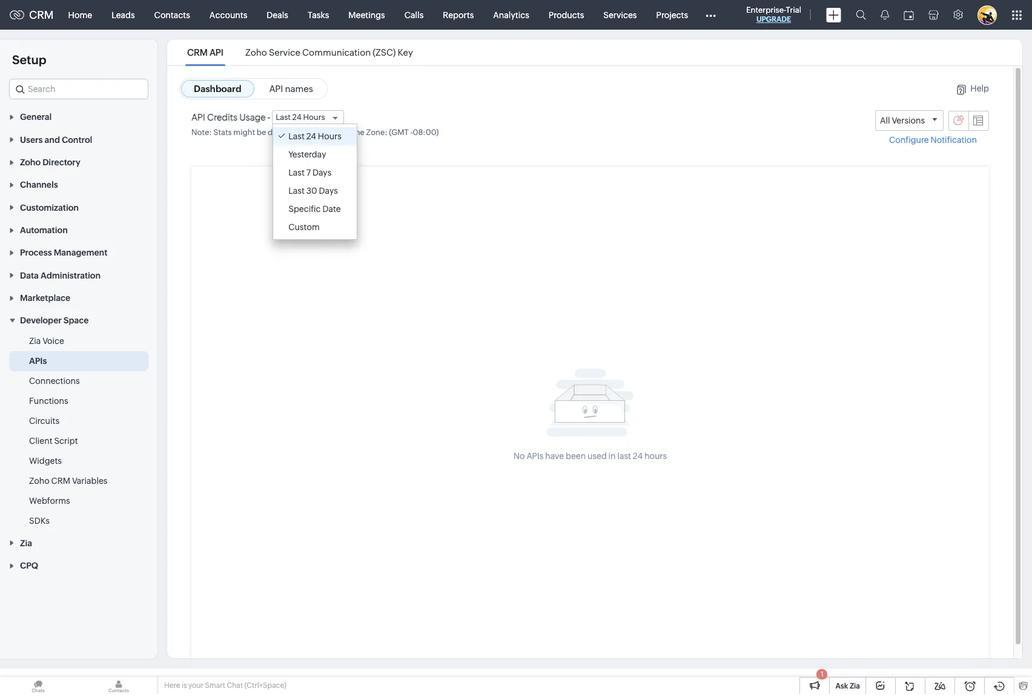 Task type: locate. For each thing, give the bounding box(es) containing it.
sdks
[[29, 517, 50, 526]]

1 vertical spatial zia
[[20, 539, 32, 548]]

enterprise-trial upgrade
[[747, 5, 802, 24]]

no
[[514, 451, 525, 461]]

crm api
[[187, 47, 224, 58]]

- up the note: stats might be delayed by 15 mins
[[268, 112, 271, 122]]

developer space button
[[0, 309, 158, 332]]

None field
[[9, 79, 148, 99]]

zoho inside developer space region
[[29, 477, 49, 486]]

days right 30
[[319, 186, 338, 196]]

1 vertical spatial days
[[319, 186, 338, 196]]

calendar image
[[904, 10, 915, 20]]

customization button
[[0, 196, 158, 219]]

crm up webforms link
[[51, 477, 70, 486]]

0 vertical spatial last 24 hours
[[276, 113, 325, 122]]

specific date link
[[289, 204, 341, 214]]

24
[[292, 113, 302, 122], [306, 132, 316, 141], [633, 451, 643, 461]]

Other Modules field
[[698, 5, 724, 25]]

hours
[[645, 451, 667, 461]]

zoho
[[245, 47, 267, 58], [20, 158, 41, 167], [29, 477, 49, 486]]

smart
[[205, 682, 225, 690]]

24 left mins
[[306, 132, 316, 141]]

signals element
[[874, 0, 897, 30]]

1 vertical spatial zoho
[[20, 158, 41, 167]]

webforms
[[29, 497, 70, 506]]

days
[[313, 168, 332, 178], [319, 186, 338, 196]]

last up delayed
[[276, 113, 291, 122]]

api inside "link"
[[269, 84, 283, 94]]

zia up cpq
[[20, 539, 32, 548]]

1 horizontal spatial apis
[[527, 451, 544, 461]]

0 vertical spatial hours
[[303, 113, 325, 122]]

zia inside dropdown button
[[20, 539, 32, 548]]

customization
[[20, 203, 79, 213]]

hours up 15
[[303, 113, 325, 122]]

ask zia
[[836, 682, 861, 691]]

hours right 15
[[318, 132, 342, 141]]

1 horizontal spatial 24
[[306, 132, 316, 141]]

- right the '(gmt'
[[411, 128, 413, 137]]

hours for last 24 hours
[[318, 132, 342, 141]]

0 vertical spatial -
[[268, 112, 271, 122]]

zoho for zoho directory
[[20, 158, 41, 167]]

apis
[[29, 357, 47, 366], [527, 451, 544, 461]]

7
[[306, 168, 311, 178]]

0 horizontal spatial 24
[[292, 113, 302, 122]]

zoho down "users"
[[20, 158, 41, 167]]

apis right no
[[527, 451, 544, 461]]

api up 'note:'
[[192, 112, 205, 122]]

functions
[[29, 397, 68, 406]]

days right 7
[[313, 168, 332, 178]]

1 vertical spatial 24
[[306, 132, 316, 141]]

control
[[62, 135, 92, 145]]

apis down zia voice
[[29, 357, 47, 366]]

general
[[20, 112, 52, 122]]

2 vertical spatial zoho
[[29, 477, 49, 486]]

zoho down widgets "link"
[[29, 477, 49, 486]]

days for last 30 days
[[319, 186, 338, 196]]

products
[[549, 10, 584, 20]]

08:00)
[[413, 128, 439, 137]]

data
[[20, 271, 39, 280]]

names
[[285, 84, 313, 94]]

developer
[[20, 316, 62, 326]]

crm left home "link"
[[29, 8, 54, 21]]

data administration
[[20, 271, 101, 280]]

(gmt
[[389, 128, 409, 137]]

-
[[268, 112, 271, 122], [411, 128, 413, 137]]

chats image
[[0, 678, 76, 695]]

script
[[54, 437, 78, 446]]

0 vertical spatial zoho
[[245, 47, 267, 58]]

0 horizontal spatial api
[[192, 112, 205, 122]]

deals
[[267, 10, 288, 20]]

2 vertical spatial crm
[[51, 477, 70, 486]]

(zsc)
[[373, 47, 396, 58]]

0 vertical spatial crm
[[29, 8, 54, 21]]

used
[[588, 451, 607, 461]]

2 vertical spatial api
[[192, 112, 205, 122]]

last 30 days
[[289, 186, 338, 196]]

be
[[257, 128, 266, 137]]

developer space
[[20, 316, 89, 326]]

1 vertical spatial -
[[411, 128, 413, 137]]

api up 'dashboard'
[[210, 47, 224, 58]]

24 up by
[[292, 113, 302, 122]]

2 vertical spatial 24
[[633, 451, 643, 461]]

space
[[64, 316, 89, 326]]

last 24 hours
[[276, 113, 325, 122], [289, 132, 342, 141]]

last 24 hours for api credits usage -
[[276, 113, 325, 122]]

zia left voice
[[29, 337, 41, 346]]

last
[[618, 451, 632, 461]]

0 vertical spatial 24
[[292, 113, 302, 122]]

help
[[971, 84, 990, 93]]

data administration button
[[0, 264, 158, 287]]

crm up 'dashboard'
[[187, 47, 208, 58]]

hours
[[303, 113, 325, 122], [318, 132, 342, 141]]

contacts image
[[81, 678, 157, 695]]

2 horizontal spatial api
[[269, 84, 283, 94]]

users and control button
[[0, 128, 158, 151]]

0 vertical spatial zia
[[29, 337, 41, 346]]

list
[[176, 39, 424, 65]]

zia inside developer space region
[[29, 337, 41, 346]]

1 vertical spatial crm
[[187, 47, 208, 58]]

search image
[[856, 10, 867, 20]]

2 horizontal spatial 24
[[633, 451, 643, 461]]

1 horizontal spatial -
[[411, 128, 413, 137]]

leads
[[112, 10, 135, 20]]

zoho crm variables
[[29, 477, 108, 486]]

0 horizontal spatial -
[[268, 112, 271, 122]]

1 vertical spatial api
[[269, 84, 283, 94]]

zoho left service
[[245, 47, 267, 58]]

home link
[[59, 0, 102, 29]]

Search text field
[[10, 79, 148, 99]]

marketplace button
[[0, 287, 158, 309]]

circuits
[[29, 417, 59, 426]]

and
[[45, 135, 60, 145]]

last 24 hours up yesterday
[[289, 132, 342, 141]]

zoho service communication (zsc) key link
[[244, 47, 415, 58]]

automation
[[20, 225, 68, 235]]

variables
[[72, 477, 108, 486]]

search element
[[849, 0, 874, 30]]

crm for crm
[[29, 8, 54, 21]]

is
[[182, 682, 187, 690]]

users and control
[[20, 135, 92, 145]]

0 vertical spatial days
[[313, 168, 332, 178]]

1 vertical spatial hours
[[318, 132, 342, 141]]

24 right last
[[633, 451, 643, 461]]

zoho inside 'dropdown button'
[[20, 158, 41, 167]]

last 24 hours up by
[[276, 113, 325, 122]]

functions link
[[29, 395, 68, 408]]

1 horizontal spatial api
[[210, 47, 224, 58]]

profile image
[[978, 5, 998, 25]]

api left names
[[269, 84, 283, 94]]

upgrade
[[757, 15, 792, 24]]

here
[[164, 682, 180, 690]]

- for (gmt
[[411, 128, 413, 137]]

api names
[[269, 84, 313, 94]]

cpq
[[20, 561, 38, 571]]

note:
[[192, 128, 212, 137]]

last left 7
[[289, 168, 305, 178]]

last left 15
[[289, 132, 305, 141]]

voice
[[43, 337, 64, 346]]

zia right ask
[[850, 682, 861, 691]]

services link
[[594, 0, 647, 29]]

1 vertical spatial apis
[[527, 451, 544, 461]]

your
[[188, 682, 204, 690]]

services
[[604, 10, 637, 20]]

zia button
[[0, 532, 158, 554]]

24 for api credits usage -
[[292, 113, 302, 122]]

0 horizontal spatial apis
[[29, 357, 47, 366]]

list containing crm api
[[176, 39, 424, 65]]

by
[[298, 128, 307, 137]]

usage
[[239, 112, 266, 122]]

- for usage
[[268, 112, 271, 122]]

connections
[[29, 377, 80, 386]]

0 vertical spatial apis
[[29, 357, 47, 366]]

stats
[[214, 128, 232, 137]]

calls link
[[395, 0, 434, 29]]

notification
[[931, 135, 978, 145]]

1 vertical spatial last 24 hours
[[289, 132, 342, 141]]



Task type: describe. For each thing, give the bounding box(es) containing it.
meetings link
[[339, 0, 395, 29]]

delayed
[[268, 128, 297, 137]]

specific date
[[289, 204, 341, 214]]

zia for zia voice
[[29, 337, 41, 346]]

all
[[881, 116, 891, 125]]

sdks link
[[29, 515, 50, 528]]

contacts link
[[145, 0, 200, 29]]

apis link
[[29, 355, 47, 368]]

zia voice
[[29, 337, 64, 346]]

(ctrl+space)
[[245, 682, 287, 690]]

date
[[323, 204, 341, 214]]

versions
[[892, 116, 926, 125]]

trial
[[786, 5, 802, 15]]

last left 30
[[289, 186, 305, 196]]

zoho service communication (zsc) key
[[245, 47, 413, 58]]

24 for last 24 hours
[[306, 132, 316, 141]]

custom
[[289, 222, 320, 232]]

All Versions field
[[876, 110, 944, 131]]

last 24 hours for last 24 hours
[[289, 132, 342, 141]]

zoho crm variables link
[[29, 475, 108, 488]]

signals image
[[881, 10, 890, 20]]

process management button
[[0, 241, 158, 264]]

reports
[[443, 10, 474, 20]]

meetings
[[349, 10, 385, 20]]

cpq button
[[0, 554, 158, 577]]

products link
[[539, 0, 594, 29]]

client script link
[[29, 435, 78, 448]]

enterprise-
[[747, 5, 786, 15]]

zone:
[[366, 128, 388, 137]]

yesterday
[[289, 150, 326, 159]]

might
[[234, 128, 255, 137]]

process management
[[20, 248, 108, 258]]

note: stats might be delayed by 15 mins
[[192, 128, 336, 137]]

key
[[398, 47, 413, 58]]

zoho for zoho service communication (zsc) key
[[245, 47, 267, 58]]

zoho directory button
[[0, 151, 158, 173]]

create menu image
[[827, 8, 842, 22]]

administration
[[41, 271, 101, 280]]

all versions
[[881, 116, 926, 125]]

api credits usage -
[[192, 112, 271, 122]]

create menu element
[[819, 0, 849, 29]]

setup
[[12, 53, 46, 67]]

reports link
[[434, 0, 484, 29]]

widgets link
[[29, 455, 62, 468]]

contacts
[[154, 10, 190, 20]]

automation button
[[0, 219, 158, 241]]

2 vertical spatial zia
[[850, 682, 861, 691]]

apis inside developer space region
[[29, 357, 47, 366]]

home
[[68, 10, 92, 20]]

0 vertical spatial api
[[210, 47, 224, 58]]

general button
[[0, 105, 158, 128]]

accounts link
[[200, 0, 257, 29]]

widgets
[[29, 457, 62, 466]]

channels
[[20, 180, 58, 190]]

crm for crm api
[[187, 47, 208, 58]]

dashboard
[[194, 84, 242, 94]]

no apis have been used in last 24 hours
[[514, 451, 667, 461]]

client
[[29, 437, 52, 446]]

last 7 days
[[289, 168, 332, 178]]

directory
[[43, 158, 80, 167]]

webforms link
[[29, 495, 70, 508]]

users
[[20, 135, 43, 145]]

tasks link
[[298, 0, 339, 29]]

15
[[309, 128, 317, 137]]

developer space region
[[0, 332, 158, 532]]

time
[[347, 128, 365, 137]]

zoho for zoho crm variables
[[29, 477, 49, 486]]

management
[[54, 248, 108, 258]]

service
[[269, 47, 301, 58]]

zoho directory
[[20, 158, 80, 167]]

profile element
[[971, 0, 1005, 29]]

been
[[566, 451, 586, 461]]

crm inside developer space region
[[51, 477, 70, 486]]

deals link
[[257, 0, 298, 29]]

api names link
[[257, 80, 326, 98]]

leads link
[[102, 0, 145, 29]]

30
[[306, 186, 317, 196]]

hours for api credits usage -
[[303, 113, 325, 122]]

in
[[609, 451, 616, 461]]

chat
[[227, 682, 243, 690]]

days for last 7 days
[[313, 168, 332, 178]]

dashboard link
[[181, 80, 254, 98]]

accounts
[[210, 10, 247, 20]]

communication
[[302, 47, 371, 58]]

time zone: (gmt -08:00)
[[347, 128, 439, 137]]

projects link
[[647, 0, 698, 29]]

api for api credits usage -
[[192, 112, 205, 122]]

zia for zia
[[20, 539, 32, 548]]

ask
[[836, 682, 849, 691]]

api for api names
[[269, 84, 283, 94]]

configure notification
[[890, 135, 978, 145]]

client script
[[29, 437, 78, 446]]

configure
[[890, 135, 929, 145]]

calls
[[405, 10, 424, 20]]



Task type: vqa. For each thing, say whether or not it's contained in the screenshot.
Here
yes



